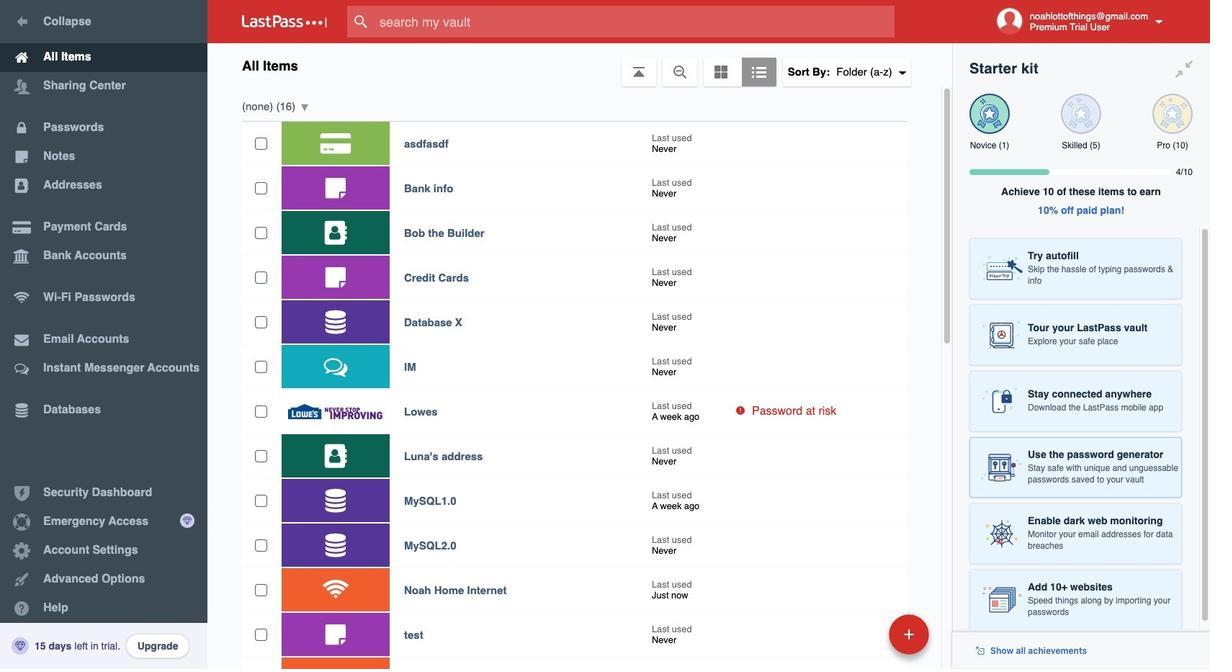 Task type: describe. For each thing, give the bounding box(es) containing it.
new item navigation
[[790, 610, 938, 669]]

lastpass image
[[242, 15, 327, 28]]

new item element
[[790, 614, 934, 655]]

Search search field
[[347, 6, 923, 37]]



Task type: locate. For each thing, give the bounding box(es) containing it.
main navigation navigation
[[0, 0, 207, 669]]

search my vault text field
[[347, 6, 923, 37]]

vault options navigation
[[207, 43, 952, 86]]



Task type: vqa. For each thing, say whether or not it's contained in the screenshot.
New item icon
no



